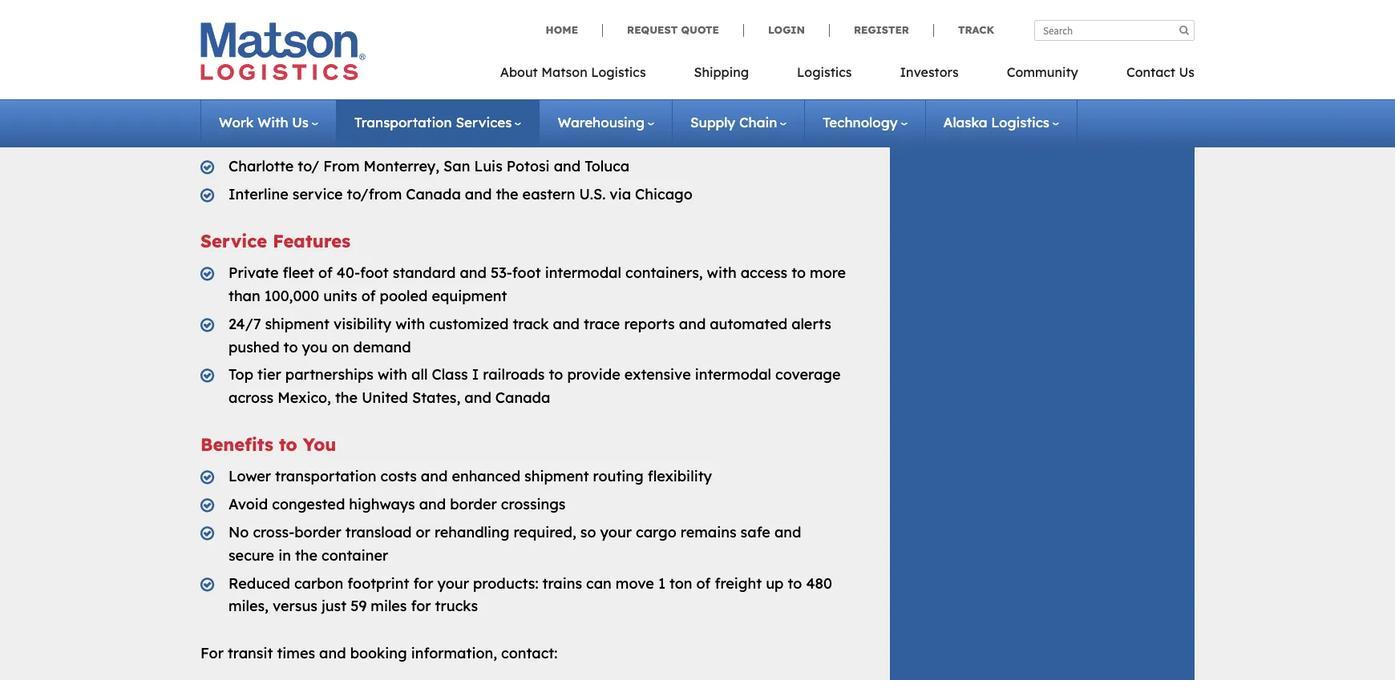 Task type: describe. For each thing, give the bounding box(es) containing it.
potosi for atlanta to/ from monterrey, san luis potosi and toluca
[[493, 130, 536, 148]]

search image
[[1180, 25, 1189, 35]]

trucks
[[435, 598, 478, 616]]

matson
[[542, 64, 588, 80]]

transportation services
[[355, 114, 512, 131]]

safe
[[741, 524, 771, 542]]

mexico
[[573, 74, 623, 92]]

intermodal inside private fleet of 40-foot standard and 53-foot intermodal containers, with access to more than 100,000 units of pooled equipment
[[545, 264, 622, 283]]

for
[[201, 645, 224, 664]]

luis for charlotte to/ from monterrey, san luis potosi and toluca
[[474, 157, 503, 176]]

class
[[432, 366, 468, 385]]

partnerships
[[285, 366, 374, 385]]

no
[[229, 524, 249, 542]]

coverage
[[776, 366, 841, 385]]

register
[[854, 23, 910, 36]]

monterrey, for atlanta
[[350, 130, 426, 148]]

40-
[[337, 264, 360, 283]]

top tier partnerships with all class i railroads to provide extensive intermodal coverage across mexico, the united states, and canada
[[229, 366, 841, 408]]

register link
[[829, 23, 934, 37]]

enhanced
[[452, 468, 521, 486]]

highways
[[349, 496, 415, 514]]

0 horizontal spatial logistics
[[591, 64, 646, 80]]

lower
[[229, 468, 271, 486]]

contact us link
[[1103, 59, 1195, 92]]

transportation
[[275, 468, 377, 486]]

features
[[273, 230, 351, 253]]

miles,
[[229, 598, 269, 616]]

fleet
[[283, 264, 314, 283]]

or
[[416, 524, 431, 542]]

alaska
[[944, 114, 988, 131]]

0 horizontal spatial canada
[[406, 185, 461, 204]]

trace
[[584, 315, 620, 334]]

railroads
[[483, 366, 545, 385]]

warehousing
[[558, 114, 645, 131]]

chain
[[739, 114, 777, 131]]

logistics link
[[773, 59, 876, 92]]

technology link
[[823, 114, 908, 131]]

booking
[[350, 645, 407, 664]]

luis for dallas/fort worth to/from monterrey, san luis potosi and toluca
[[532, 46, 561, 64]]

routing
[[593, 468, 644, 486]]

so
[[581, 524, 596, 542]]

supply chain link
[[691, 114, 787, 131]]

transportation
[[355, 114, 452, 131]]

top menu navigation
[[500, 59, 1195, 92]]

los
[[229, 74, 253, 92]]

you
[[302, 338, 328, 357]]

customized
[[429, 315, 509, 334]]

from
[[342, 74, 375, 92]]

0 vertical spatial to/
[[316, 74, 338, 92]]

service features
[[201, 230, 351, 253]]

pushed
[[229, 338, 280, 357]]

in
[[278, 547, 291, 565]]

move
[[616, 575, 654, 593]]

flexibility
[[648, 468, 712, 486]]

monterrey, for charlotte
[[364, 157, 440, 176]]

contact:
[[501, 645, 558, 664]]

1 vertical spatial us
[[292, 114, 309, 131]]

atlanta to/ from monterrey, san luis potosi and toluca
[[229, 130, 616, 148]]

interline service to/from canada and the eastern u.s. via chicago
[[229, 185, 693, 204]]

with for railroads
[[378, 366, 407, 385]]

benefits
[[201, 434, 273, 456]]

across
[[229, 389, 274, 408]]

potosi for charlotte to/ from monterrey, san luis potosi and toluca
[[507, 157, 550, 176]]

chicago
[[635, 185, 693, 204]]

24/7
[[229, 315, 261, 334]]

home
[[546, 23, 578, 36]]

track
[[958, 23, 995, 36]]

equipment
[[432, 287, 507, 306]]

all
[[411, 366, 428, 385]]

1 vertical spatial shipment
[[525, 468, 589, 486]]

1 foot from the left
[[360, 264, 389, 283]]

city
[[627, 74, 655, 92]]

potosi for dallas/fort worth to/from monterrey, san luis potosi and toluca
[[565, 46, 608, 64]]

from for atlanta
[[310, 130, 346, 148]]

request quote
[[627, 23, 719, 36]]

0 vertical spatial for
[[413, 575, 433, 593]]

reports
[[624, 315, 675, 334]]

2 horizontal spatial the
[[496, 185, 519, 204]]

intermodal inside 'top tier partnerships with all class i railroads to provide extensive intermodal coverage across mexico, the united states, and canada'
[[695, 366, 772, 385]]

monterrey, for dallas/fort
[[422, 46, 498, 64]]

united
[[362, 389, 408, 408]]

to inside private fleet of 40-foot standard and 53-foot intermodal containers, with access to more than 100,000 units of pooled equipment
[[792, 264, 806, 283]]

warehousing link
[[558, 114, 654, 131]]

units
[[323, 287, 358, 306]]

Search search field
[[1035, 20, 1195, 41]]

59
[[351, 598, 367, 616]]

congested
[[272, 496, 345, 514]]

your inside no cross-border transload or rehandling required, so your cargo remains safe and secure in the container
[[600, 524, 632, 542]]

matson logistics image
[[201, 22, 366, 80]]

miles
[[371, 598, 407, 616]]

extensive
[[625, 366, 691, 385]]

supply
[[691, 114, 736, 131]]

1 horizontal spatial to/from
[[360, 46, 418, 64]]

san for atlanta to/ from monterrey, san luis potosi and toluca
[[430, 130, 457, 148]]

work with us
[[219, 114, 309, 131]]

with inside private fleet of 40-foot standard and 53-foot intermodal containers, with access to more than 100,000 units of pooled equipment
[[707, 264, 737, 283]]

access
[[741, 264, 788, 283]]

atlanta
[[229, 130, 280, 148]]

san for charlotte to/ from monterrey, san luis potosi and toluca
[[444, 157, 470, 176]]

trains
[[543, 575, 582, 593]]

memphis to/from silao
[[229, 18, 392, 36]]

mexico,
[[278, 389, 331, 408]]

crossings
[[501, 496, 566, 514]]

technology
[[823, 114, 898, 131]]

shipment inside the 24/7 shipment visibility with customized track and trace reports and automated alerts pushed to you on demand
[[265, 315, 330, 334]]



Task type: vqa. For each thing, say whether or not it's contained in the screenshot.
Matson
yes



Task type: locate. For each thing, give the bounding box(es) containing it.
2 vertical spatial the
[[295, 547, 318, 565]]

logistics
[[591, 64, 646, 80], [797, 64, 852, 80], [992, 114, 1050, 131]]

reduced carbon footprint for your products: trains can move 1 ton of freight up to 480 miles, versus just 59 miles for trucks
[[229, 575, 833, 616]]

foot up track
[[512, 264, 541, 283]]

2 foot from the left
[[512, 264, 541, 283]]

footprint
[[348, 575, 409, 593]]

of left 40-
[[318, 264, 333, 283]]

0 horizontal spatial us
[[292, 114, 309, 131]]

cargo
[[636, 524, 677, 542]]

san up charlotte to/ from monterrey, san luis potosi and toluca in the left of the page
[[430, 130, 457, 148]]

0 vertical spatial us
[[1179, 64, 1195, 80]]

intermodal up the trace
[[545, 264, 622, 283]]

transportation services link
[[355, 114, 522, 131]]

potosi down home link
[[565, 46, 608, 64]]

toluca down request quote link
[[643, 46, 688, 64]]

to/from up the worth
[[295, 18, 353, 36]]

1 vertical spatial to/from
[[360, 46, 418, 64]]

container
[[322, 547, 388, 565]]

0 vertical spatial with
[[707, 264, 737, 283]]

luis
[[532, 46, 561, 64], [490, 74, 518, 92], [461, 130, 489, 148], [474, 157, 503, 176]]

0 vertical spatial shipment
[[265, 315, 330, 334]]

to/from
[[347, 185, 402, 204]]

intermodal
[[545, 264, 622, 283], [695, 366, 772, 385]]

with for trace
[[396, 315, 425, 334]]

1 horizontal spatial border
[[450, 496, 497, 514]]

toluca for dallas/fort worth to/from monterrey, san luis potosi and toluca
[[643, 46, 688, 64]]

0 vertical spatial the
[[496, 185, 519, 204]]

to/ down monterrey to seattle
[[284, 130, 306, 148]]

with up united
[[378, 366, 407, 385]]

2 horizontal spatial logistics
[[992, 114, 1050, 131]]

pooled
[[380, 287, 428, 306]]

1 horizontal spatial of
[[362, 287, 376, 306]]

with down pooled
[[396, 315, 425, 334]]

with left "access"
[[707, 264, 737, 283]]

logistics down login
[[797, 64, 852, 80]]

secure
[[229, 547, 274, 565]]

san down dallas/fort worth to/from monterrey, san luis potosi and toluca
[[459, 74, 486, 92]]

0 horizontal spatial of
[[318, 264, 333, 283]]

information,
[[411, 645, 497, 664]]

and inside no cross-border transload or rehandling required, so your cargo remains safe and secure in the container
[[775, 524, 802, 542]]

of
[[318, 264, 333, 283], [362, 287, 376, 306], [697, 575, 711, 593]]

0 vertical spatial your
[[600, 524, 632, 542]]

for right footprint
[[413, 575, 433, 593]]

of right units
[[362, 287, 376, 306]]

the left eastern
[[496, 185, 519, 204]]

can
[[586, 575, 612, 593]]

from for charlotte
[[324, 157, 360, 176]]

and inside 'top tier partnerships with all class i railroads to provide extensive intermodal coverage across mexico, the united states, and canada'
[[465, 389, 492, 408]]

service
[[293, 185, 343, 204]]

logistics down community link
[[992, 114, 1050, 131]]

2 vertical spatial to/
[[298, 157, 319, 176]]

work
[[219, 114, 254, 131]]

work with us link
[[219, 114, 318, 131]]

costs
[[381, 468, 417, 486]]

for
[[413, 575, 433, 593], [411, 598, 431, 616]]

0 horizontal spatial intermodal
[[545, 264, 622, 283]]

logistics up warehousing link
[[591, 64, 646, 80]]

toluca up supply
[[690, 74, 735, 92]]

0 horizontal spatial border
[[295, 524, 341, 542]]

us inside top menu navigation
[[1179, 64, 1195, 80]]

1 vertical spatial with
[[396, 315, 425, 334]]

the down partnerships
[[335, 389, 358, 408]]

san
[[502, 46, 528, 64], [459, 74, 486, 92], [430, 130, 457, 148], [444, 157, 470, 176]]

shipment down 100,000
[[265, 315, 330, 334]]

to inside 'top tier partnerships with all class i railroads to provide extensive intermodal coverage across mexico, the united states, and canada'
[[549, 366, 563, 385]]

private
[[229, 264, 279, 283]]

to/ for charlotte
[[298, 157, 319, 176]]

products:
[[473, 575, 539, 593]]

times
[[277, 645, 315, 664]]

border down congested
[[295, 524, 341, 542]]

to/from
[[295, 18, 353, 36], [360, 46, 418, 64]]

automated
[[710, 315, 788, 334]]

with inside 'top tier partnerships with all class i railroads to provide extensive intermodal coverage across mexico, the united states, and canada'
[[378, 366, 407, 385]]

to/ for atlanta
[[284, 130, 306, 148]]

0 horizontal spatial the
[[295, 547, 318, 565]]

freight
[[715, 575, 762, 593]]

1 vertical spatial canada
[[496, 389, 551, 408]]

monterrey
[[229, 102, 300, 120]]

0 vertical spatial border
[[450, 496, 497, 514]]

0 vertical spatial potosi
[[565, 46, 608, 64]]

san up interline service to/from canada and the eastern u.s. via chicago
[[444, 157, 470, 176]]

0 vertical spatial to/from
[[295, 18, 353, 36]]

potosi,
[[522, 74, 569, 92]]

and inside private fleet of 40-foot standard and 53-foot intermodal containers, with access to more than 100,000 units of pooled equipment
[[460, 264, 487, 283]]

luis up interline service to/from canada and the eastern u.s. via chicago
[[474, 157, 503, 176]]

the right in
[[295, 547, 318, 565]]

more
[[810, 264, 846, 283]]

san up the potosi,
[[502, 46, 528, 64]]

contact us
[[1127, 64, 1195, 80]]

luis left the potosi,
[[490, 74, 518, 92]]

with
[[258, 114, 288, 131]]

los angeles to/ from monterrey, san luis potosi, mexico city and toluca
[[229, 74, 735, 92]]

rehandling
[[435, 524, 510, 542]]

1 horizontal spatial your
[[600, 524, 632, 542]]

1 vertical spatial intermodal
[[695, 366, 772, 385]]

carbon
[[294, 575, 344, 593]]

0 horizontal spatial foot
[[360, 264, 389, 283]]

1 vertical spatial for
[[411, 598, 431, 616]]

for right miles on the left bottom
[[411, 598, 431, 616]]

0 horizontal spatial shipment
[[265, 315, 330, 334]]

request quote link
[[602, 23, 743, 37]]

for transit times and booking information, contact:
[[201, 645, 558, 664]]

remains
[[681, 524, 737, 542]]

to/ down the worth
[[316, 74, 338, 92]]

luis up the potosi,
[[532, 46, 561, 64]]

to/ up the service
[[298, 157, 319, 176]]

about
[[500, 64, 538, 80]]

and
[[612, 46, 639, 64], [659, 74, 686, 92], [540, 130, 567, 148], [554, 157, 581, 176], [465, 185, 492, 204], [460, 264, 487, 283], [553, 315, 580, 334], [679, 315, 706, 334], [465, 389, 492, 408], [421, 468, 448, 486], [419, 496, 446, 514], [775, 524, 802, 542], [319, 645, 346, 664]]

canada down charlotte to/ from monterrey, san luis potosi and toluca in the left of the page
[[406, 185, 461, 204]]

reduced
[[229, 575, 290, 593]]

2 vertical spatial potosi
[[507, 157, 550, 176]]

0 horizontal spatial to/from
[[295, 18, 353, 36]]

alaska logistics
[[944, 114, 1050, 131]]

from up the service
[[324, 157, 360, 176]]

the inside 'top tier partnerships with all class i railroads to provide extensive intermodal coverage across mexico, the united states, and canada'
[[335, 389, 358, 408]]

contact
[[1127, 64, 1176, 80]]

1 horizontal spatial the
[[335, 389, 358, 408]]

containers,
[[626, 264, 703, 283]]

toluca up via
[[585, 157, 630, 176]]

home link
[[546, 23, 602, 37]]

monterrey, up transportation
[[379, 74, 455, 92]]

1 vertical spatial the
[[335, 389, 358, 408]]

your up trucks
[[438, 575, 469, 593]]

to/from down silao
[[360, 46, 418, 64]]

shipping link
[[670, 59, 773, 92]]

1 horizontal spatial canada
[[496, 389, 551, 408]]

1
[[658, 575, 666, 593]]

2 vertical spatial with
[[378, 366, 407, 385]]

1 vertical spatial from
[[324, 157, 360, 176]]

just
[[322, 598, 347, 616]]

monterrey, down seattle
[[350, 130, 426, 148]]

toluca for atlanta to/ from monterrey, san luis potosi and toluca
[[571, 130, 616, 148]]

community link
[[983, 59, 1103, 92]]

from
[[310, 130, 346, 148], [324, 157, 360, 176]]

standard
[[393, 264, 456, 283]]

480
[[806, 575, 833, 593]]

alaska logistics link
[[944, 114, 1059, 131]]

luis up charlotte to/ from monterrey, san luis potosi and toluca in the left of the page
[[461, 130, 489, 148]]

the inside no cross-border transload or rehandling required, so your cargo remains safe and secure in the container
[[295, 547, 318, 565]]

your
[[600, 524, 632, 542], [438, 575, 469, 593]]

potosi down the potosi,
[[493, 130, 536, 148]]

interline
[[229, 185, 289, 204]]

0 vertical spatial of
[[318, 264, 333, 283]]

2 horizontal spatial of
[[697, 575, 711, 593]]

luis for atlanta to/ from monterrey, san luis potosi and toluca
[[461, 130, 489, 148]]

san for dallas/fort worth to/from monterrey, san luis potosi and toluca
[[502, 46, 528, 64]]

toluca for charlotte to/ from monterrey, san luis potosi and toluca
[[585, 157, 630, 176]]

on
[[332, 338, 349, 357]]

canada down railroads
[[496, 389, 551, 408]]

1 vertical spatial potosi
[[493, 130, 536, 148]]

monterrey,
[[422, 46, 498, 64], [379, 74, 455, 92], [350, 130, 426, 148], [364, 157, 440, 176]]

foot up pooled
[[360, 264, 389, 283]]

potosi up eastern
[[507, 157, 550, 176]]

to inside reduced carbon footprint for your products: trains can move 1 ton of freight up to 480 miles, versus just 59 miles for trucks
[[788, 575, 802, 593]]

track
[[513, 315, 549, 334]]

transload
[[346, 524, 412, 542]]

border inside no cross-border transload or rehandling required, so your cargo remains safe and secure in the container
[[295, 524, 341, 542]]

toluca
[[643, 46, 688, 64], [690, 74, 735, 92], [571, 130, 616, 148], [585, 157, 630, 176]]

the for border
[[295, 547, 318, 565]]

0 vertical spatial from
[[310, 130, 346, 148]]

1 vertical spatial border
[[295, 524, 341, 542]]

of right 'ton'
[[697, 575, 711, 593]]

1 vertical spatial your
[[438, 575, 469, 593]]

the for customized
[[335, 389, 358, 408]]

your right so
[[600, 524, 632, 542]]

track link
[[934, 23, 995, 37]]

no cross-border transload or rehandling required, so your cargo remains safe and secure in the container
[[229, 524, 802, 565]]

from down seattle
[[310, 130, 346, 148]]

investors link
[[876, 59, 983, 92]]

border up rehandling
[[450, 496, 497, 514]]

states,
[[412, 389, 461, 408]]

0 horizontal spatial your
[[438, 575, 469, 593]]

None search field
[[1035, 20, 1195, 41]]

potosi
[[565, 46, 608, 64], [493, 130, 536, 148], [507, 157, 550, 176]]

of inside reduced carbon footprint for your products: trains can move 1 ton of freight up to 480 miles, versus just 59 miles for trucks
[[697, 575, 711, 593]]

53-
[[491, 264, 512, 283]]

100,000
[[264, 287, 319, 306]]

request
[[627, 23, 678, 36]]

1 horizontal spatial logistics
[[797, 64, 852, 80]]

shipment up "crossings"
[[525, 468, 589, 486]]

versus
[[273, 598, 318, 616]]

1 vertical spatial of
[[362, 287, 376, 306]]

dallas/fort
[[229, 46, 309, 64]]

1 horizontal spatial foot
[[512, 264, 541, 283]]

dallas/fort worth to/from monterrey, san luis potosi and toluca
[[229, 46, 688, 64]]

community
[[1007, 64, 1079, 80]]

0 vertical spatial intermodal
[[545, 264, 622, 283]]

your inside reduced carbon footprint for your products: trains can move 1 ton of freight up to 480 miles, versus just 59 miles for trucks
[[438, 575, 469, 593]]

you
[[303, 434, 336, 456]]

shipping
[[694, 64, 749, 80]]

monterrey, down atlanta to/ from monterrey, san luis potosi and toluca
[[364, 157, 440, 176]]

monterrey, up 'los angeles to/ from monterrey, san luis potosi, mexico city and toluca'
[[422, 46, 498, 64]]

to inside the 24/7 shipment visibility with customized track and trace reports and automated alerts pushed to you on demand
[[284, 338, 298, 357]]

worth
[[313, 46, 356, 64]]

intermodal down automated
[[695, 366, 772, 385]]

1 vertical spatial to/
[[284, 130, 306, 148]]

1 horizontal spatial us
[[1179, 64, 1195, 80]]

with inside the 24/7 shipment visibility with customized track and trace reports and automated alerts pushed to you on demand
[[396, 315, 425, 334]]

1 horizontal spatial intermodal
[[695, 366, 772, 385]]

us right with
[[292, 114, 309, 131]]

0 vertical spatial canada
[[406, 185, 461, 204]]

us right contact
[[1179, 64, 1195, 80]]

2 vertical spatial of
[[697, 575, 711, 593]]

1 horizontal spatial shipment
[[525, 468, 589, 486]]

charlotte to/ from monterrey, san luis potosi and toluca
[[229, 157, 630, 176]]

canada inside 'top tier partnerships with all class i railroads to provide extensive intermodal coverage across mexico, the united states, and canada'
[[496, 389, 551, 408]]

toluca up u.s.
[[571, 130, 616, 148]]



